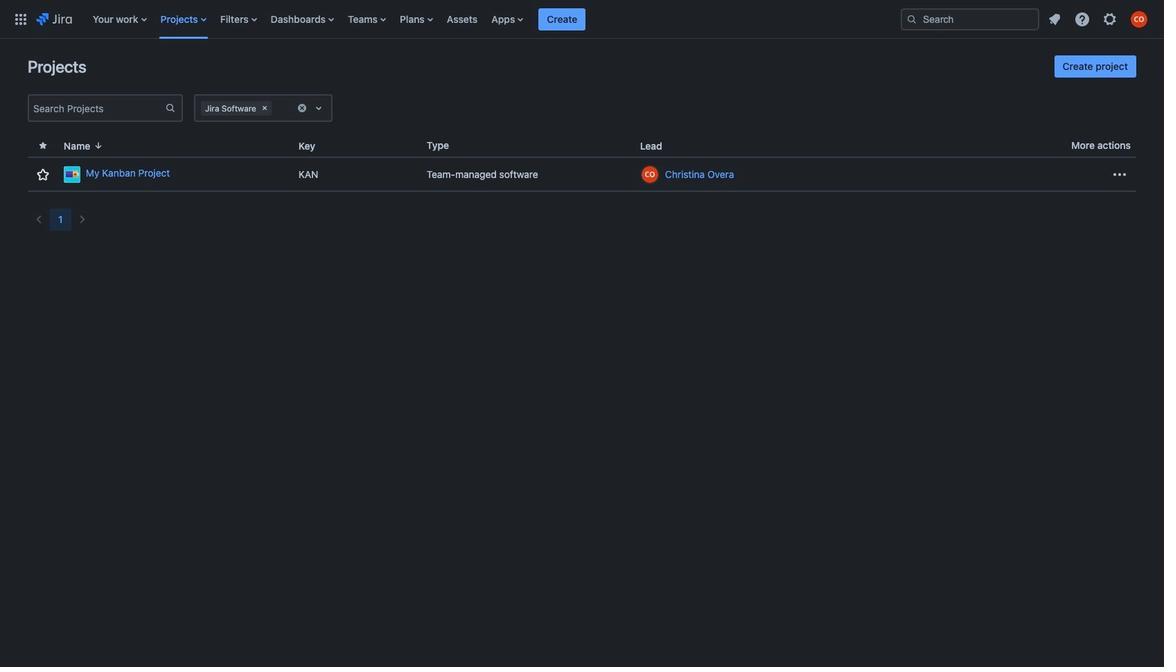 Task type: locate. For each thing, give the bounding box(es) containing it.
clear image
[[259, 103, 270, 114]]

list
[[86, 0, 890, 38], [1043, 7, 1156, 32]]

Search field
[[901, 8, 1040, 30]]

more image
[[1112, 166, 1129, 183]]

Search Projects text field
[[29, 98, 165, 118]]

group
[[1055, 55, 1137, 78]]

primary element
[[8, 0, 890, 38]]

0 horizontal spatial list
[[86, 0, 890, 38]]

star my kanban project image
[[35, 166, 51, 183]]

jira image
[[36, 11, 72, 27], [36, 11, 72, 27]]

search image
[[907, 14, 918, 25]]

notifications image
[[1047, 11, 1064, 27]]

banner
[[0, 0, 1165, 39]]

open image
[[311, 100, 327, 116]]

None search field
[[901, 8, 1040, 30]]

help image
[[1075, 11, 1091, 27]]

settings image
[[1102, 11, 1119, 27]]

next image
[[74, 211, 91, 228]]

list item
[[539, 0, 586, 38]]

clear image
[[297, 103, 308, 114]]



Task type: vqa. For each thing, say whether or not it's contained in the screenshot.
the Rewind Backups For Confluence image at top left
no



Task type: describe. For each thing, give the bounding box(es) containing it.
your profile and settings image
[[1131, 11, 1148, 27]]

previous image
[[31, 211, 47, 228]]

appswitcher icon image
[[12, 11, 29, 27]]

Choose Jira products text field
[[274, 101, 277, 115]]

1 horizontal spatial list
[[1043, 7, 1156, 32]]



